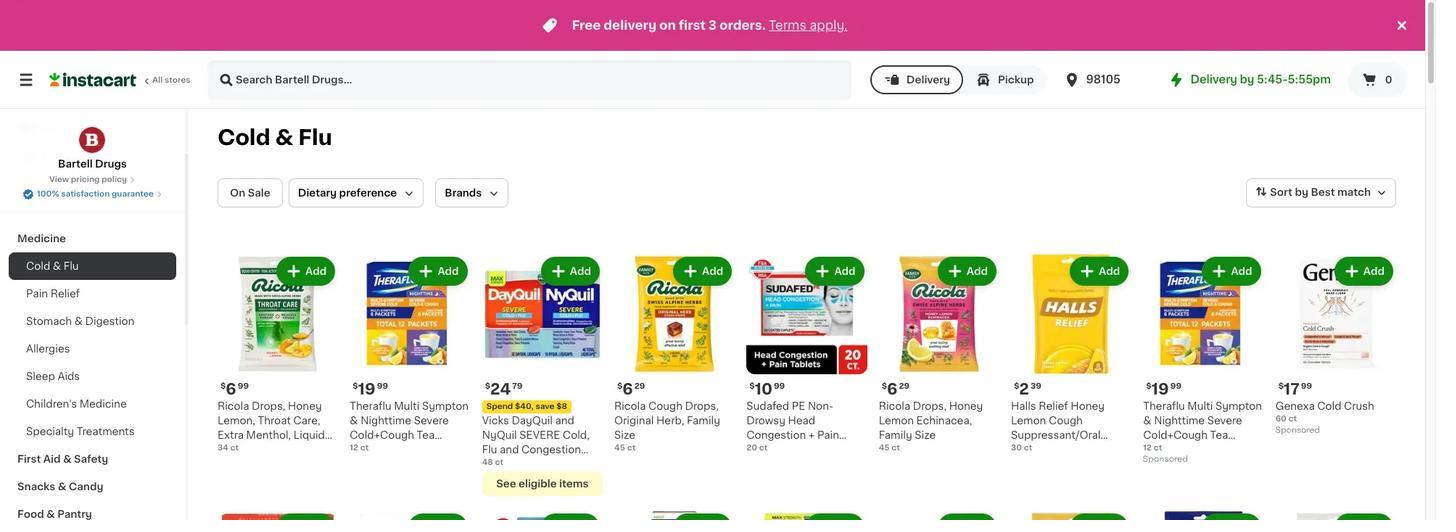 Task type: describe. For each thing, give the bounding box(es) containing it.
it
[[64, 153, 71, 163]]

30
[[1011, 444, 1022, 452]]

family for echinacea,
[[879, 430, 912, 441]]

9 add button from the left
[[1336, 258, 1392, 284]]

& inside snacks & candy link
[[58, 482, 66, 492]]

$40,
[[515, 403, 534, 411]]

ricola drops, honey lemon, throat care, extra menthol, liquid center, wrapped drops
[[218, 401, 337, 455]]

lemon for halls
[[1011, 416, 1046, 426]]

ct inside ricola drops, honey lemon echinacea, family size 45 ct
[[892, 444, 900, 452]]

match
[[1337, 187, 1371, 197]]

on sale
[[230, 188, 270, 198]]

2 12 ct from the left
[[1143, 444, 1162, 452]]

severe
[[520, 430, 560, 441]]

48
[[482, 459, 493, 467]]

see
[[496, 479, 516, 489]]

shop
[[41, 124, 68, 134]]

0 vertical spatial cold
[[218, 127, 270, 148]]

1 tea from the left
[[417, 430, 435, 441]]

flu inside vicks dayquil and nyquil severe cold, flu and congestion medicine, liquicaps
[[482, 445, 497, 455]]

$ for add button related to ricola drops, honey lemon echinacea, family size
[[882, 382, 887, 390]]

nyquil
[[482, 430, 517, 441]]

product group containing 2
[[1011, 254, 1132, 470]]

cold & flu link
[[9, 252, 176, 280]]

free delivery on first 3 orders. terms apply.
[[572, 20, 848, 31]]

allergies link
[[9, 335, 176, 363]]

honey inside ricola drops, honey lemon echinacea, family size 45 ct
[[949, 401, 983, 412]]

vicks
[[482, 416, 509, 426]]

see eligible items
[[496, 479, 589, 489]]

2 variety from the left
[[1143, 445, 1179, 455]]

first
[[679, 20, 706, 31]]

sudafed pe non- drowsy head congestion + pain relief caplets
[[747, 401, 839, 455]]

food & pantry link
[[9, 500, 176, 520]]

3
[[709, 20, 717, 31]]

dietary
[[298, 188, 337, 198]]

terms
[[769, 20, 807, 31]]

$ inside $ 17 99
[[1279, 382, 1284, 390]]

first
[[17, 454, 41, 464]]

save
[[536, 403, 555, 411]]

1 horizontal spatial cold & flu
[[218, 127, 332, 148]]

1 nighttime from the left
[[361, 416, 411, 426]]

bartell drugs logo image
[[79, 126, 106, 154]]

free
[[572, 20, 601, 31]]

$ 2 39
[[1014, 382, 1041, 397]]

ricola for ricola drops, honey lemon echinacea, family size 45 ct
[[879, 401, 910, 412]]

6 for ricola drops, honey lemon, throat care, extra menthol, liquid center, wrapped drops
[[226, 382, 236, 397]]

add button for theraflu multi sympton & nighttime severe cold+cough tea variety pack
[[410, 258, 466, 284]]

1 vertical spatial and
[[500, 445, 519, 455]]

2 pack from the left
[[1181, 445, 1206, 455]]

2 nighttime from the left
[[1154, 416, 1205, 426]]

all stores
[[152, 76, 191, 84]]

bartell drugs link
[[58, 126, 127, 171]]

dietary preference
[[298, 188, 397, 198]]

2 12 from the left
[[1143, 444, 1152, 452]]

Search field
[[209, 61, 850, 99]]

2 theraflu from the left
[[1143, 401, 1185, 411]]

0 horizontal spatial medicine
[[17, 234, 66, 244]]

echinacea,
[[917, 416, 972, 426]]

2 19 from the left
[[1152, 382, 1169, 397]]

5:45-
[[1257, 74, 1288, 85]]

2
[[1019, 382, 1029, 397]]

genexa
[[1276, 401, 1315, 412]]

children's
[[26, 399, 77, 409]]

by for sort
[[1295, 187, 1308, 197]]

items
[[559, 479, 589, 489]]

vicks dayquil and nyquil severe cold, flu and congestion medicine, liquicaps
[[482, 416, 590, 470]]

drops inside ricola drops, honey lemon, throat care, extra menthol, liquid center, wrapped drops
[[306, 445, 337, 455]]

again
[[73, 153, 102, 163]]

8 add from the left
[[1231, 266, 1252, 276]]

center,
[[218, 445, 255, 455]]

by for delivery
[[1240, 74, 1254, 85]]

39
[[1031, 382, 1041, 390]]

herb,
[[656, 416, 684, 426]]

product group containing 17
[[1276, 254, 1396, 438]]

buy it again
[[41, 153, 102, 163]]

first aid & safety
[[17, 454, 108, 464]]

29 for cough
[[635, 382, 645, 390]]

sponsored badge image for 17
[[1276, 426, 1319, 435]]

$ 17 99
[[1279, 382, 1312, 397]]

drowsy
[[747, 416, 785, 426]]

98105
[[1086, 74, 1121, 85]]

honey for 2
[[1071, 401, 1105, 411]]

best match
[[1311, 187, 1371, 197]]

pain inside the pain relief link
[[26, 289, 48, 299]]

+
[[809, 430, 815, 441]]

cough inside halls relief honey lemon cough suppressant/oral anesthetic menthol drops
[[1049, 416, 1083, 426]]

48 ct
[[482, 459, 503, 467]]

eligible
[[519, 479, 557, 489]]

satisfaction
[[61, 190, 110, 198]]

product group containing 24
[[482, 254, 603, 496]]

snacks & candy link
[[9, 473, 176, 500]]

drops, inside ricola cough drops, original herb, family size 45 ct
[[685, 401, 719, 411]]

policy
[[102, 176, 127, 184]]

throat
[[258, 416, 291, 426]]

add button for ricola cough drops, original herb, family size
[[675, 258, 731, 284]]

delivery for delivery
[[907, 75, 950, 85]]

99 inside $ 17 99
[[1301, 382, 1312, 390]]

pantry
[[57, 509, 92, 519]]

& inside cold & flu link
[[53, 261, 61, 271]]

ricola cough drops, original herb, family size 45 ct
[[614, 401, 720, 452]]

$ for ricola cough drops, original herb, family size add button
[[617, 382, 623, 390]]

snacks
[[17, 482, 55, 492]]

$ 6 29 for ricola cough drops, original herb, family size
[[617, 382, 645, 397]]

add for ricola drops, honey lemon, throat care, extra menthol, liquid center, wrapped drops
[[305, 266, 327, 276]]

$ for add button associated with halls relief honey lemon cough suppressant/oral anesthetic menthol drops
[[1014, 382, 1019, 390]]

original
[[614, 416, 654, 426]]

best
[[1311, 187, 1335, 197]]

98105 button
[[1063, 59, 1150, 100]]

suppressant/oral
[[1011, 430, 1101, 441]]

ct inside ricola cough drops, original herb, family size 45 ct
[[627, 444, 636, 452]]

& inside stomach & digestion link
[[74, 316, 83, 326]]

79
[[512, 382, 523, 390]]

dietary preference button
[[289, 178, 424, 207]]

34 ct
[[218, 444, 239, 452]]

care,
[[293, 416, 320, 426]]

add for sudafed pe non- drowsy head congestion + pain relief caplets
[[834, 266, 856, 276]]

99 inside $ 10 99
[[774, 382, 785, 390]]

0 vertical spatial flu
[[298, 127, 332, 148]]

service type group
[[870, 65, 1046, 94]]

4 99 from the left
[[1171, 382, 1182, 390]]

treatments
[[77, 426, 135, 437]]

1 $ 19 99 from the left
[[353, 382, 388, 397]]

1 variety from the left
[[350, 445, 385, 455]]

all
[[152, 76, 163, 84]]

cough inside ricola cough drops, original herb, family size 45 ct
[[648, 401, 683, 411]]

2 cold+cough from the left
[[1143, 430, 1208, 441]]

lists link
[[9, 173, 176, 202]]

menthol,
[[246, 430, 291, 441]]

candy
[[69, 482, 103, 492]]

60
[[1276, 415, 1287, 423]]

29 for drops,
[[899, 382, 910, 390]]

sleep
[[26, 371, 55, 382]]

2 multi from the left
[[1188, 401, 1213, 411]]

$ for add button associated with theraflu multi sympton & nighttime severe cold+cough tea variety pack
[[353, 382, 358, 390]]

3 add button from the left
[[542, 258, 598, 284]]

3 add from the left
[[570, 266, 591, 276]]

wrapped
[[257, 445, 304, 455]]

spend
[[486, 403, 513, 411]]

$ 10 99
[[750, 382, 785, 397]]

stomach & digestion link
[[9, 308, 176, 335]]

99 inside $ 6 99
[[238, 382, 249, 390]]

medicine link
[[9, 225, 176, 252]]

allergies
[[26, 344, 70, 354]]

product group containing 10
[[747, 254, 867, 455]]

digestion
[[85, 316, 134, 326]]

terms apply. link
[[769, 20, 848, 31]]

6 $ from the left
[[1146, 382, 1152, 390]]

specialty
[[26, 426, 74, 437]]



Task type: vqa. For each thing, say whether or not it's contained in the screenshot.
Pie in the Marie Callender's Pumpkin Pie Frozen Dessert
no



Task type: locate. For each thing, give the bounding box(es) containing it.
6 up ricola drops, honey lemon echinacea, family size 45 ct
[[887, 382, 898, 397]]

1 horizontal spatial multi
[[1188, 401, 1213, 411]]

$ inside $ 24 79
[[485, 382, 490, 390]]

guarantee
[[112, 190, 154, 198]]

family inside ricola cough drops, original herb, family size 45 ct
[[687, 416, 720, 426]]

1 horizontal spatial pain
[[817, 430, 839, 441]]

lemon left echinacea,
[[879, 416, 914, 426]]

theraflu multi sympton & nighttime severe cold+cough tea variety pack
[[350, 401, 469, 455], [1143, 401, 1262, 455]]

7 add from the left
[[1099, 266, 1120, 276]]

safety
[[74, 454, 108, 464]]

pack
[[388, 445, 413, 455], [1181, 445, 1206, 455]]

0 horizontal spatial delivery
[[907, 75, 950, 85]]

3 6 from the left
[[887, 382, 898, 397]]

2 horizontal spatial cold
[[1317, 401, 1341, 412]]

add for ricola cough drops, original herb, family size
[[702, 266, 723, 276]]

1 horizontal spatial theraflu multi sympton & nighttime severe cold+cough tea variety pack
[[1143, 401, 1262, 455]]

0 horizontal spatial honey
[[288, 401, 322, 411]]

1 45 from the left
[[614, 444, 625, 452]]

1 horizontal spatial honey
[[949, 401, 983, 412]]

0 vertical spatial pain
[[26, 289, 48, 299]]

7 add button from the left
[[1071, 258, 1127, 284]]

45 inside ricola cough drops, original herb, family size 45 ct
[[614, 444, 625, 452]]

congestion up liquicaps
[[522, 445, 581, 455]]

apply.
[[810, 20, 848, 31]]

severe left 60
[[1207, 416, 1242, 426]]

sponsored badge image for 19
[[1143, 455, 1187, 464]]

9 $ from the left
[[1279, 382, 1284, 390]]

honey inside halls relief honey lemon cough suppressant/oral anesthetic menthol drops
[[1071, 401, 1105, 411]]

0 horizontal spatial variety
[[350, 445, 385, 455]]

caplets
[[779, 445, 818, 455]]

30 ct
[[1011, 444, 1032, 452]]

$ for add button corresponding to ricola drops, honey lemon, throat care, extra menthol, liquid center, wrapped drops
[[221, 382, 226, 390]]

1 theraflu multi sympton & nighttime severe cold+cough tea variety pack from the left
[[350, 401, 469, 455]]

2 honey from the left
[[1071, 401, 1105, 411]]

9 add from the left
[[1363, 266, 1385, 276]]

1 horizontal spatial 29
[[899, 382, 910, 390]]

bartell drugs
[[58, 159, 127, 169]]

buy it again link
[[9, 144, 176, 173]]

1 horizontal spatial family
[[879, 430, 912, 441]]

$ 6 29 up original
[[617, 382, 645, 397]]

relief down "drowsy"
[[747, 445, 776, 455]]

2 theraflu multi sympton & nighttime severe cold+cough tea variety pack from the left
[[1143, 401, 1262, 455]]

$ 6 99
[[221, 382, 249, 397]]

$8
[[557, 403, 567, 411]]

$ for sudafed pe non- drowsy head congestion + pain relief caplets add button
[[750, 382, 755, 390]]

liquicaps
[[534, 459, 586, 470]]

1 horizontal spatial flu
[[298, 127, 332, 148]]

extra
[[218, 430, 244, 441]]

None search field
[[207, 59, 851, 100]]

$ 6 29 up ricola drops, honey lemon echinacea, family size 45 ct
[[882, 382, 910, 397]]

by inside best match sort by field
[[1295, 187, 1308, 197]]

1 horizontal spatial delivery
[[1191, 74, 1237, 85]]

1 horizontal spatial nighttime
[[1154, 416, 1205, 426]]

1 vertical spatial by
[[1295, 187, 1308, 197]]

pain up stomach
[[26, 289, 48, 299]]

6 add button from the left
[[939, 258, 995, 284]]

2 $ from the left
[[353, 382, 358, 390]]

stomach
[[26, 316, 72, 326]]

3 99 from the left
[[774, 382, 785, 390]]

1 cold+cough from the left
[[350, 430, 414, 441]]

cough up suppressant/oral
[[1049, 416, 1083, 426]]

1 vertical spatial drops
[[1011, 459, 1042, 470]]

flu up the pain relief
[[64, 261, 79, 271]]

tea
[[417, 430, 435, 441], [1210, 430, 1228, 441]]

1 sympton from the left
[[422, 401, 469, 411]]

head
[[788, 416, 815, 426]]

multi
[[394, 401, 419, 411], [1188, 401, 1213, 411]]

pain inside sudafed pe non- drowsy head congestion + pain relief caplets
[[817, 430, 839, 441]]

honey up suppressant/oral
[[1071, 401, 1105, 411]]

1 vertical spatial flu
[[64, 261, 79, 271]]

0 horizontal spatial cough
[[648, 401, 683, 411]]

1 ricola from the left
[[218, 401, 249, 411]]

delivery for delivery by 5:45-5:55pm
[[1191, 74, 1237, 85]]

relief inside sudafed pe non- drowsy head congestion + pain relief caplets
[[747, 445, 776, 455]]

0 horizontal spatial by
[[1240, 74, 1254, 85]]

1 size from the left
[[614, 430, 635, 441]]

1 horizontal spatial relief
[[747, 445, 776, 455]]

2 6 from the left
[[623, 382, 633, 397]]

all stores link
[[49, 59, 191, 100]]

delivery inside button
[[907, 75, 950, 85]]

relief inside halls relief honey lemon cough suppressant/oral anesthetic menthol drops
[[1039, 401, 1068, 411]]

6 up lemon,
[[226, 382, 236, 397]]

0 horizontal spatial $ 6 29
[[617, 382, 645, 397]]

1 $ from the left
[[221, 382, 226, 390]]

0 horizontal spatial family
[[687, 416, 720, 426]]

2 lemon from the left
[[879, 416, 914, 426]]

size down original
[[614, 430, 635, 441]]

1 horizontal spatial cold+cough
[[1143, 430, 1208, 441]]

29 up original
[[635, 382, 645, 390]]

ct inside the genexa cold crush 60 ct
[[1289, 415, 1297, 423]]

honey up echinacea,
[[949, 401, 983, 412]]

2 horizontal spatial relief
[[1039, 401, 1068, 411]]

size
[[614, 430, 635, 441], [915, 430, 936, 441]]

0 horizontal spatial severe
[[414, 416, 449, 426]]

and up medicine,
[[500, 445, 519, 455]]

cold inside the genexa cold crush 60 ct
[[1317, 401, 1341, 412]]

add button for ricola drops, honey lemon echinacea, family size
[[939, 258, 995, 284]]

1 horizontal spatial sympton
[[1216, 401, 1262, 411]]

family inside ricola drops, honey lemon echinacea, family size 45 ct
[[879, 430, 912, 441]]

size inside ricola cough drops, original herb, family size 45 ct
[[614, 430, 635, 441]]

1 multi from the left
[[394, 401, 419, 411]]

0 horizontal spatial flu
[[64, 261, 79, 271]]

cold & flu up the pain relief
[[26, 261, 79, 271]]

1 horizontal spatial 19
[[1152, 382, 1169, 397]]

0 horizontal spatial multi
[[394, 401, 419, 411]]

5 add from the left
[[834, 266, 856, 276]]

2 45 from the left
[[879, 444, 890, 452]]

aids
[[58, 371, 80, 382]]

0 horizontal spatial 29
[[635, 382, 645, 390]]

5 add button from the left
[[807, 258, 863, 284]]

0 horizontal spatial 19
[[358, 382, 376, 397]]

lemon for ricola
[[879, 416, 914, 426]]

1 horizontal spatial drops,
[[685, 401, 719, 411]]

1 $ 6 29 from the left
[[617, 382, 645, 397]]

$ inside $ 2 39
[[1014, 382, 1019, 390]]

drops inside halls relief honey lemon cough suppressant/oral anesthetic menthol drops
[[1011, 459, 1042, 470]]

2 tea from the left
[[1210, 430, 1228, 441]]

2 severe from the left
[[1207, 416, 1242, 426]]

0 horizontal spatial 45
[[614, 444, 625, 452]]

0 vertical spatial cough
[[648, 401, 683, 411]]

lemon inside ricola drops, honey lemon echinacea, family size 45 ct
[[879, 416, 914, 426]]

ricola for ricola cough drops, original herb, family size 45 ct
[[614, 401, 646, 411]]

add for halls relief honey lemon cough suppressant/oral anesthetic menthol drops
[[1099, 266, 1120, 276]]

0 horizontal spatial cold+cough
[[350, 430, 414, 441]]

1 honey from the left
[[288, 401, 322, 411]]

12 ct
[[350, 444, 369, 452], [1143, 444, 1162, 452]]

preference
[[339, 188, 397, 198]]

honey up care,
[[288, 401, 322, 411]]

1 theraflu from the left
[[350, 401, 392, 411]]

45 inside ricola drops, honey lemon echinacea, family size 45 ct
[[879, 444, 890, 452]]

on
[[659, 20, 676, 31]]

size for lemon
[[915, 430, 936, 441]]

1 drops, from the left
[[252, 401, 285, 411]]

sympton left genexa
[[1216, 401, 1262, 411]]

0 vertical spatial and
[[555, 416, 574, 426]]

$
[[221, 382, 226, 390], [353, 382, 358, 390], [617, 382, 623, 390], [750, 382, 755, 390], [1014, 382, 1019, 390], [1146, 382, 1152, 390], [485, 382, 490, 390], [882, 382, 887, 390], [1279, 382, 1284, 390]]

4 $ from the left
[[750, 382, 755, 390]]

0 horizontal spatial ricola
[[218, 401, 249, 411]]

45 for ricola drops, honey lemon echinacea, family size
[[879, 444, 890, 452]]

29 up ricola drops, honey lemon echinacea, family size 45 ct
[[899, 382, 910, 390]]

1 add button from the left
[[278, 258, 334, 284]]

4 add from the left
[[702, 266, 723, 276]]

0 vertical spatial medicine
[[17, 234, 66, 244]]

0 vertical spatial cold & flu
[[218, 127, 332, 148]]

1 lemon from the left
[[1011, 416, 1046, 426]]

17
[[1284, 382, 1300, 397]]

2 vertical spatial relief
[[747, 445, 776, 455]]

1 horizontal spatial drops
[[1011, 459, 1042, 470]]

0 horizontal spatial and
[[500, 445, 519, 455]]

by inside delivery by 5:45-5:55pm link
[[1240, 74, 1254, 85]]

sort by
[[1270, 187, 1308, 197]]

6 for ricola drops, honey lemon echinacea, family size
[[887, 382, 898, 397]]

medicine,
[[482, 459, 532, 470]]

by right sort
[[1295, 187, 1308, 197]]

2 horizontal spatial honey
[[1071, 401, 1105, 411]]

2 horizontal spatial ricola
[[879, 401, 910, 412]]

45 for ricola cough drops, original herb, family size
[[614, 444, 625, 452]]

$ inside $ 6 99
[[221, 382, 226, 390]]

family for herb,
[[687, 416, 720, 426]]

4 add button from the left
[[675, 258, 731, 284]]

5 $ from the left
[[1014, 382, 1019, 390]]

0 horizontal spatial 6
[[226, 382, 236, 397]]

0 horizontal spatial lemon
[[879, 416, 914, 426]]

1 horizontal spatial variety
[[1143, 445, 1179, 455]]

2 add from the left
[[438, 266, 459, 276]]

lemon inside halls relief honey lemon cough suppressant/oral anesthetic menthol drops
[[1011, 416, 1046, 426]]

aid
[[43, 454, 61, 464]]

children's medicine
[[26, 399, 127, 409]]

congestion inside vicks dayquil and nyquil severe cold, flu and congestion medicine, liquicaps
[[522, 445, 581, 455]]

size for original
[[614, 430, 635, 441]]

2 29 from the left
[[899, 382, 910, 390]]

2 drops, from the left
[[685, 401, 719, 411]]

34
[[218, 444, 228, 452]]

8 add button from the left
[[1204, 258, 1260, 284]]

sponsored badge image
[[1276, 426, 1319, 435], [1143, 455, 1187, 464]]

specialty treatments link
[[9, 418, 176, 445]]

ricola inside ricola drops, honey lemon, throat care, extra menthol, liquid center, wrapped drops
[[218, 401, 249, 411]]

1 horizontal spatial 12 ct
[[1143, 444, 1162, 452]]

pickup
[[998, 75, 1034, 85]]

2 $ 6 29 from the left
[[882, 382, 910, 397]]

2 99 from the left
[[377, 382, 388, 390]]

3 $ from the left
[[617, 382, 623, 390]]

1 horizontal spatial $ 6 29
[[882, 382, 910, 397]]

0 horizontal spatial cold & flu
[[26, 261, 79, 271]]

1 horizontal spatial lemon
[[1011, 416, 1046, 426]]

1 horizontal spatial pack
[[1181, 445, 1206, 455]]

pain relief
[[26, 289, 80, 299]]

delivery by 5:45-5:55pm
[[1191, 74, 1331, 85]]

cold left the crush in the right of the page
[[1317, 401, 1341, 412]]

drops down 30 ct
[[1011, 459, 1042, 470]]

shop link
[[9, 115, 176, 144]]

1 pack from the left
[[388, 445, 413, 455]]

3 drops, from the left
[[913, 401, 947, 412]]

drops, inside ricola drops, honey lemon echinacea, family size 45 ct
[[913, 401, 947, 412]]

& inside first aid & safety "link"
[[63, 454, 71, 464]]

1 vertical spatial medicine
[[80, 399, 127, 409]]

1 29 from the left
[[635, 382, 645, 390]]

6 add from the left
[[967, 266, 988, 276]]

5 99 from the left
[[1301, 382, 1312, 390]]

6 for ricola cough drops, original herb, family size
[[623, 382, 633, 397]]

add button for halls relief honey lemon cough suppressant/oral anesthetic menthol drops
[[1071, 258, 1127, 284]]

1 12 from the left
[[350, 444, 358, 452]]

2 horizontal spatial 6
[[887, 382, 898, 397]]

1 horizontal spatial sponsored badge image
[[1276, 426, 1319, 435]]

instacart logo image
[[49, 71, 136, 88]]

1 horizontal spatial tea
[[1210, 430, 1228, 441]]

add for ricola drops, honey lemon echinacea, family size
[[967, 266, 988, 276]]

1 vertical spatial relief
[[1039, 401, 1068, 411]]

24
[[490, 382, 511, 397]]

0 vertical spatial drops
[[306, 445, 337, 455]]

2 sympton from the left
[[1216, 401, 1262, 411]]

29
[[635, 382, 645, 390], [899, 382, 910, 390]]

1 horizontal spatial by
[[1295, 187, 1308, 197]]

drops
[[306, 445, 337, 455], [1011, 459, 1042, 470]]

limited time offer region
[[0, 0, 1393, 51]]

$ inside $ 10 99
[[750, 382, 755, 390]]

honey for 6
[[288, 401, 322, 411]]

0 vertical spatial relief
[[51, 289, 80, 299]]

1 horizontal spatial severe
[[1207, 416, 1242, 426]]

1 vertical spatial sponsored badge image
[[1143, 455, 1187, 464]]

severe left 'vicks'
[[414, 416, 449, 426]]

Best match Sort by field
[[1246, 178, 1396, 207]]

2 $ 19 99 from the left
[[1146, 382, 1182, 397]]

0 vertical spatial by
[[1240, 74, 1254, 85]]

1 horizontal spatial 45
[[879, 444, 890, 452]]

ricola for ricola drops, honey lemon, throat care, extra menthol, liquid center, wrapped drops
[[218, 401, 249, 411]]

medicine down 100%
[[17, 234, 66, 244]]

on sale button
[[218, 178, 283, 207]]

0 horizontal spatial congestion
[[522, 445, 581, 455]]

delivery
[[604, 20, 657, 31]]

2 vertical spatial cold
[[1317, 401, 1341, 412]]

theraflu
[[350, 401, 392, 411], [1143, 401, 1185, 411]]

sudafed
[[747, 401, 789, 411]]

cough up herb,
[[648, 401, 683, 411]]

honey
[[288, 401, 322, 411], [1071, 401, 1105, 411], [949, 401, 983, 412]]

cold & flu up sale at the top of page
[[218, 127, 332, 148]]

drops, for lemon
[[913, 401, 947, 412]]

& inside food & pantry link
[[46, 509, 55, 519]]

2 size from the left
[[915, 430, 936, 441]]

8 $ from the left
[[882, 382, 887, 390]]

lemon down halls
[[1011, 416, 1046, 426]]

delivery
[[1191, 74, 1237, 85], [907, 75, 950, 85]]

0 horizontal spatial size
[[614, 430, 635, 441]]

0 horizontal spatial drops
[[306, 445, 337, 455]]

0 vertical spatial congestion
[[747, 430, 806, 441]]

1 horizontal spatial congestion
[[747, 430, 806, 441]]

relief for halls
[[1039, 401, 1068, 411]]

and down $8
[[555, 416, 574, 426]]

relief up stomach & digestion
[[51, 289, 80, 299]]

1 severe from the left
[[414, 416, 449, 426]]

0 horizontal spatial $ 19 99
[[353, 382, 388, 397]]

1 add from the left
[[305, 266, 327, 276]]

anesthetic
[[1011, 445, 1067, 455]]

2 horizontal spatial drops,
[[913, 401, 947, 412]]

6 up original
[[623, 382, 633, 397]]

pain relief link
[[9, 280, 176, 308]]

drops down the liquid
[[306, 445, 337, 455]]

relief down 39
[[1039, 401, 1068, 411]]

0 horizontal spatial theraflu
[[350, 401, 392, 411]]

0 horizontal spatial drops,
[[252, 401, 285, 411]]

cold
[[218, 127, 270, 148], [26, 261, 50, 271], [1317, 401, 1341, 412]]

0 horizontal spatial cold
[[26, 261, 50, 271]]

$ 6 29 for ricola drops, honey lemon echinacea, family size
[[882, 382, 910, 397]]

snacks & candy
[[17, 482, 103, 492]]

2 ricola from the left
[[614, 401, 646, 411]]

by left 5:45- at the right top
[[1240, 74, 1254, 85]]

0 horizontal spatial 12
[[350, 444, 358, 452]]

sale
[[248, 188, 270, 198]]

100%
[[37, 190, 59, 198]]

20
[[747, 444, 757, 452]]

2 horizontal spatial flu
[[482, 445, 497, 455]]

cold & flu
[[218, 127, 332, 148], [26, 261, 79, 271]]

congestion down "drowsy"
[[747, 430, 806, 441]]

0 horizontal spatial tea
[[417, 430, 435, 441]]

ricola drops, honey lemon echinacea, family size 45 ct
[[879, 401, 983, 452]]

menthol
[[1069, 445, 1111, 455]]

1 horizontal spatial 12
[[1143, 444, 1152, 452]]

cold up on sale
[[218, 127, 270, 148]]

flu up dietary
[[298, 127, 332, 148]]

99
[[238, 382, 249, 390], [377, 382, 388, 390], [774, 382, 785, 390], [1171, 382, 1182, 390], [1301, 382, 1312, 390]]

2 add button from the left
[[410, 258, 466, 284]]

add for theraflu multi sympton & nighttime severe cold+cough tea variety pack
[[438, 266, 459, 276]]

0 horizontal spatial pain
[[26, 289, 48, 299]]

see eligible items button
[[482, 472, 603, 496]]

1 19 from the left
[[358, 382, 376, 397]]

buy
[[41, 153, 61, 163]]

0 horizontal spatial sponsored badge image
[[1143, 455, 1187, 464]]

crush
[[1344, 401, 1374, 412]]

food
[[17, 509, 44, 519]]

1 horizontal spatial and
[[555, 416, 574, 426]]

1 horizontal spatial theraflu
[[1143, 401, 1185, 411]]

1 horizontal spatial cold
[[218, 127, 270, 148]]

1 vertical spatial cold & flu
[[26, 261, 79, 271]]

ricola inside ricola cough drops, original herb, family size 45 ct
[[614, 401, 646, 411]]

0 horizontal spatial 12 ct
[[350, 444, 369, 452]]

ricola
[[218, 401, 249, 411], [614, 401, 646, 411], [879, 401, 910, 412]]

drops, for lemon,
[[252, 401, 285, 411]]

brands
[[445, 188, 482, 198]]

nighttime
[[361, 416, 411, 426], [1154, 416, 1205, 426]]

add button for ricola drops, honey lemon, throat care, extra menthol, liquid center, wrapped drops
[[278, 258, 334, 284]]

add button for sudafed pe non- drowsy head congestion + pain relief caplets
[[807, 258, 863, 284]]

1 vertical spatial cough
[[1049, 416, 1083, 426]]

cold+cough
[[350, 430, 414, 441], [1143, 430, 1208, 441]]

0 vertical spatial family
[[687, 416, 720, 426]]

1 vertical spatial family
[[879, 430, 912, 441]]

size down echinacea,
[[915, 430, 936, 441]]

$ 24 79
[[485, 382, 523, 397]]

delivery by 5:45-5:55pm link
[[1167, 71, 1331, 88]]

lemon
[[1011, 416, 1046, 426], [879, 416, 914, 426]]

drops, inside ricola drops, honey lemon, throat care, extra menthol, liquid center, wrapped drops
[[252, 401, 285, 411]]

cold up the pain relief
[[26, 261, 50, 271]]

1 vertical spatial pain
[[817, 430, 839, 441]]

sympton left spend
[[422, 401, 469, 411]]

3 ricola from the left
[[879, 401, 910, 412]]

pain right +
[[817, 430, 839, 441]]

congestion inside sudafed pe non- drowsy head congestion + pain relief caplets
[[747, 430, 806, 441]]

1 12 ct from the left
[[350, 444, 369, 452]]

1 horizontal spatial medicine
[[80, 399, 127, 409]]

3 honey from the left
[[949, 401, 983, 412]]

ricola inside ricola drops, honey lemon echinacea, family size 45 ct
[[879, 401, 910, 412]]

flu up 48
[[482, 445, 497, 455]]

view
[[49, 176, 69, 184]]

honey inside ricola drops, honey lemon, throat care, extra menthol, liquid center, wrapped drops
[[288, 401, 322, 411]]

1 horizontal spatial size
[[915, 430, 936, 441]]

1 horizontal spatial $ 19 99
[[1146, 382, 1182, 397]]

1 horizontal spatial ricola
[[614, 401, 646, 411]]

0 horizontal spatial sympton
[[422, 401, 469, 411]]

medicine up treatments on the left of the page
[[80, 399, 127, 409]]

relief for pain
[[51, 289, 80, 299]]

1 99 from the left
[[238, 382, 249, 390]]

7 $ from the left
[[485, 382, 490, 390]]

6
[[226, 382, 236, 397], [623, 382, 633, 397], [887, 382, 898, 397]]

size inside ricola drops, honey lemon echinacea, family size 45 ct
[[915, 430, 936, 441]]

first aid & safety link
[[9, 445, 176, 473]]

product group
[[218, 254, 338, 455], [350, 254, 470, 455], [482, 254, 603, 496], [614, 254, 735, 454], [747, 254, 867, 455], [879, 254, 1000, 454], [1011, 254, 1132, 470], [1143, 254, 1264, 467], [1276, 254, 1396, 438], [218, 511, 338, 520], [350, 511, 470, 520], [482, 511, 603, 520], [614, 511, 735, 520], [747, 511, 867, 520], [879, 511, 1000, 520], [1011, 511, 1132, 520], [1143, 511, 1264, 520], [1276, 511, 1396, 520]]

0 horizontal spatial nighttime
[[361, 416, 411, 426]]

1 6 from the left
[[226, 382, 236, 397]]



